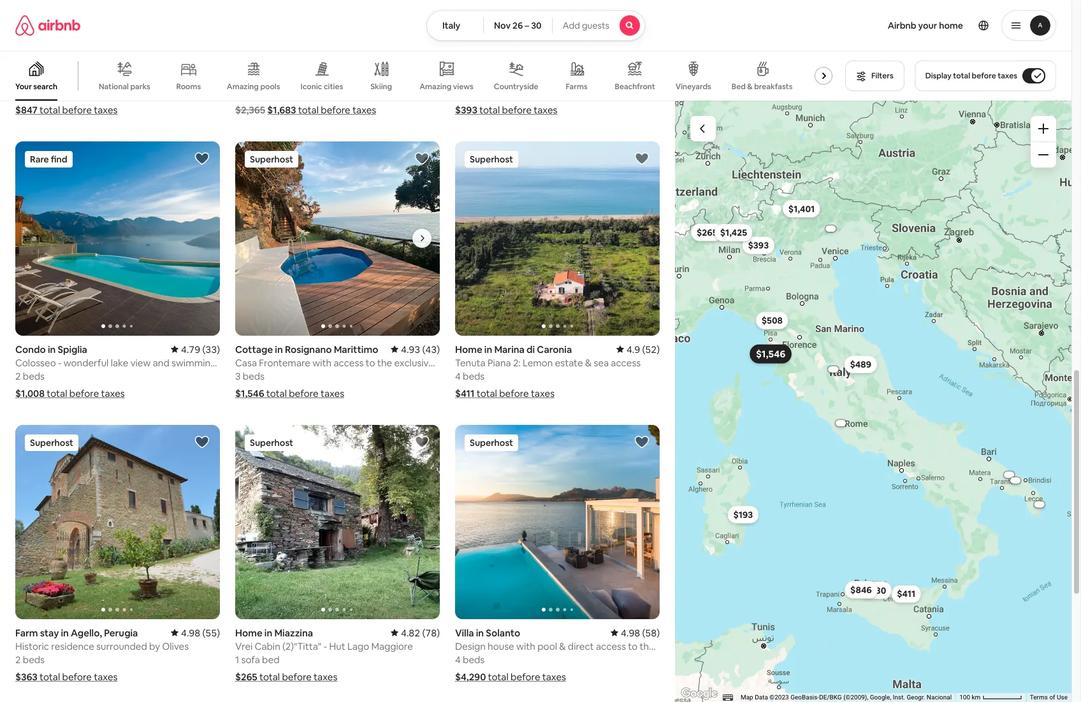 Task type: locate. For each thing, give the bounding box(es) containing it.
0 horizontal spatial amazing
[[227, 82, 259, 92]]

1 vertical spatial $411
[[897, 589, 916, 600]]

airbnb your home
[[888, 20, 964, 31]]

total right the display
[[954, 71, 971, 81]]

total right $847
[[40, 104, 60, 116]]

before inside ca valletta 3 beds $393 total before taxes
[[502, 104, 532, 116]]

$411 inside button
[[897, 589, 916, 600]]

in right villa
[[476, 627, 484, 639]]

tenuta up 11
[[235, 73, 266, 85]]

amazing down (138)
[[420, 81, 452, 92]]

2:
[[513, 357, 521, 369]]

1 vertical spatial $265
[[235, 671, 257, 683]]

& left the sea
[[585, 357, 592, 369]]

di inside trullo in provincia di brindisi trullo amenil - brand new! 8 beds $847 total before taxes
[[95, 60, 104, 72]]

4.94
[[181, 60, 200, 72]]

before down 2:
[[499, 388, 529, 400]]

cottage
[[235, 344, 273, 356]]

$265 left $1,425 at right
[[697, 227, 718, 238]]

2 2 from the top
[[15, 654, 21, 666]]

brand
[[80, 73, 106, 85]]

total down cottage
[[266, 388, 287, 400]]

group for home in marina di caronia tenuta piana 2: lemon estate & sea access 4 beds $411 total before taxes
[[455, 141, 660, 336]]

$411
[[455, 388, 475, 400], [897, 589, 916, 600]]

2 inside farm stay in agello, perugia historic residence surrounded by olives 2 beds $363 total before taxes
[[15, 654, 21, 666]]

taxes inside trullo in provincia di brindisi trullo amenil - brand new! 8 beds $847 total before taxes
[[94, 104, 118, 116]]

di for marina
[[527, 344, 535, 356]]

1
[[235, 654, 239, 666]]

1 horizontal spatial $411
[[897, 589, 916, 600]]

before
[[972, 71, 997, 81], [62, 104, 92, 116], [321, 104, 351, 116], [502, 104, 532, 116], [69, 388, 99, 400], [289, 388, 319, 400], [499, 388, 529, 400], [62, 671, 92, 683], [282, 671, 312, 683], [511, 671, 540, 683]]

group
[[0, 51, 849, 101], [15, 141, 220, 336], [235, 141, 440, 336], [455, 141, 660, 336], [15, 425, 220, 620], [235, 425, 440, 620], [455, 425, 660, 620]]

nov
[[494, 20, 511, 31]]

in up amenil
[[43, 60, 50, 72]]

0 vertical spatial di
[[95, 60, 104, 72]]

beds inside '2 beds $1,008 total before taxes'
[[23, 370, 45, 382]]

olives
[[162, 641, 189, 653]]

countryside
[[494, 82, 539, 92]]

0 vertical spatial $393
[[455, 104, 478, 116]]

before down countryside
[[502, 104, 532, 116]]

total down bed
[[259, 671, 280, 683]]

1 horizontal spatial amazing
[[420, 81, 452, 92]]

$1,546
[[756, 348, 786, 360], [235, 388, 264, 400]]

in up pools
[[263, 60, 270, 72]]

1 horizontal spatial 4.98
[[621, 627, 640, 639]]

total inside ca valletta 3 beds $393 total before taxes
[[480, 104, 500, 116]]

4.9 (52)
[[627, 344, 660, 356]]

in for trullo in provincia di brindisi trullo amenil - brand new! 8 beds $847 total before taxes
[[43, 60, 50, 72]]

$393 down views
[[455, 104, 478, 116]]

taxes inside '2 beds $1,008 total before taxes'
[[101, 388, 125, 400]]

1 horizontal spatial di
[[527, 344, 535, 356]]

0 vertical spatial $1,546
[[756, 348, 786, 360]]

cities
[[324, 81, 343, 92]]

beds inside farm stay in agello, perugia historic residence surrounded by olives 2 beds $363 total before taxes
[[23, 654, 45, 666]]

100 km button
[[956, 694, 1027, 703]]

4.91
[[615, 60, 635, 72]]

1 horizontal spatial 3
[[455, 87, 461, 99]]

terms of use
[[1030, 695, 1068, 702]]

home inside home in miazzina vrei cabin (2)"titta" - hut lago maggiore 1 sofa bed $265 total before taxes
[[235, 627, 262, 639]]

- left hut
[[324, 641, 327, 653]]

$1,546 button
[[750, 345, 792, 364]]

use
[[1057, 695, 1068, 702]]

before down cottage in rosignano marittimo
[[289, 388, 319, 400]]

4
[[455, 370, 461, 382], [455, 654, 461, 666]]

4.98 up olives
[[181, 627, 200, 639]]

(©2009),
[[844, 695, 869, 702]]

$411 button
[[892, 586, 922, 604]]

1 4.98 from the left
[[181, 627, 200, 639]]

display total before taxes
[[926, 71, 1018, 81]]

before down spiglia
[[69, 388, 99, 400]]

4.98 (58)
[[621, 627, 660, 639]]

before down brand
[[62, 104, 92, 116]]

4.95 (138)
[[395, 60, 440, 72]]

(47)
[[202, 60, 220, 72]]

1 horizontal spatial tenuta
[[455, 357, 486, 369]]

semeraro
[[268, 73, 311, 85]]

0 horizontal spatial $393
[[455, 104, 478, 116]]

home inside home in marina di caronia tenuta piana 2: lemon estate & sea access 4 beds $411 total before taxes
[[455, 344, 483, 356]]

$265 inside button
[[697, 227, 718, 238]]

2 4 from the top
[[455, 654, 461, 666]]

search
[[33, 82, 57, 92]]

0 vertical spatial 3
[[455, 87, 461, 99]]

$1,546 down cottage
[[235, 388, 264, 400]]

zoom in image
[[1039, 124, 1049, 134]]

keyboard shortcuts image
[[723, 695, 733, 702]]

before inside '2 beds $1,008 total before taxes'
[[69, 388, 99, 400]]

4.98 left "(58)"
[[621, 627, 640, 639]]

1 4 from the top
[[455, 370, 461, 382]]

0 vertical spatial -
[[74, 73, 78, 85]]

1 vertical spatial home
[[235, 627, 262, 639]]

map
[[741, 695, 754, 702]]

2 4.98 from the left
[[621, 627, 640, 639]]

30
[[531, 20, 542, 31]]

1 horizontal spatial $393
[[748, 240, 769, 251]]

3
[[455, 87, 461, 99], [235, 370, 241, 382]]

& right bed
[[748, 82, 753, 92]]

0 horizontal spatial 3
[[235, 370, 241, 382]]

parks
[[130, 81, 150, 92]]

1 vertical spatial &
[[585, 357, 592, 369]]

di up lemon
[[527, 344, 535, 356]]

0 horizontal spatial -
[[74, 73, 78, 85]]

0 horizontal spatial home
[[235, 627, 262, 639]]

in for trullo in cisternino tenuta semeraro trulli 11 beds $2,365 $1,683 total before taxes
[[263, 60, 270, 72]]

di
[[95, 60, 104, 72], [527, 344, 535, 356]]

0 vertical spatial $411
[[455, 388, 475, 400]]

2
[[15, 370, 21, 382], [15, 654, 21, 666]]

villa in solanto
[[455, 627, 521, 639]]

total down iconic
[[298, 104, 319, 116]]

$580 button
[[860, 582, 892, 600]]

0 vertical spatial home
[[455, 344, 483, 356]]

amazing up the '$2,365'
[[227, 82, 259, 92]]

home for home in marina di caronia tenuta piana 2: lemon estate & sea access 4 beds $411 total before taxes
[[455, 344, 483, 356]]

vineyards
[[676, 82, 712, 92]]

0 horizontal spatial tenuta
[[235, 73, 266, 85]]

4.94 (47)
[[181, 60, 220, 72]]

by
[[149, 641, 160, 653]]

0 vertical spatial $265
[[697, 227, 718, 238]]

of
[[1050, 695, 1056, 702]]

0 horizontal spatial 4.98
[[181, 627, 200, 639]]

0 vertical spatial 4
[[455, 370, 461, 382]]

before inside home in marina di caronia tenuta piana 2: lemon estate & sea access 4 beds $411 total before taxes
[[499, 388, 529, 400]]

amenil
[[42, 73, 72, 85]]

total right $4,290
[[488, 671, 509, 683]]

4.79 out of 5 average rating,  33 reviews image
[[171, 344, 220, 356]]

in inside home in miazzina vrei cabin (2)"titta" - hut lago maggiore 1 sofa bed $265 total before taxes
[[265, 627, 272, 639]]

1 vertical spatial 3
[[235, 370, 241, 382]]

beds inside 4 beds $4,290 total before taxes
[[463, 654, 485, 666]]

1 horizontal spatial &
[[748, 82, 753, 92]]

1 vertical spatial 2
[[15, 654, 21, 666]]

4 beds $4,290 total before taxes
[[455, 654, 566, 683]]

taxes inside 3 beds $1,546 total before taxes
[[321, 388, 344, 400]]

tenuta left the piana
[[455, 357, 486, 369]]

- inside home in miazzina vrei cabin (2)"titta" - hut lago maggiore 1 sofa bed $265 total before taxes
[[324, 641, 327, 653]]

marittimo
[[334, 344, 378, 356]]

beds inside trullo in provincia di brindisi trullo amenil - brand new! 8 beds $847 total before taxes
[[23, 87, 45, 99]]

& inside home in marina di caronia tenuta piana 2: lemon estate & sea access 4 beds $411 total before taxes
[[585, 357, 592, 369]]

rosignano
[[285, 344, 332, 356]]

4.98 for 4.98 (55)
[[181, 627, 200, 639]]

agello,
[[71, 627, 102, 639]]

0 horizontal spatial $411
[[455, 388, 475, 400]]

$1,546 down $508
[[756, 348, 786, 360]]

1 horizontal spatial -
[[324, 641, 327, 653]]

4.82
[[401, 627, 420, 639]]

home for home in miazzina vrei cabin (2)"titta" - hut lago maggiore 1 sofa bed $265 total before taxes
[[235, 627, 262, 639]]

trullo up your
[[15, 60, 40, 72]]

terms
[[1030, 695, 1048, 702]]

di up brand
[[95, 60, 104, 72]]

in right cottage
[[275, 344, 283, 356]]

in inside trullo in provincia di brindisi trullo amenil - brand new! 8 beds $847 total before taxes
[[43, 60, 50, 72]]

add to wishlist: condo in spiglia image
[[195, 151, 210, 166]]

beachfront
[[615, 82, 655, 92]]

trullo in provincia di brindisi trullo amenil - brand new! 8 beds $847 total before taxes
[[15, 60, 139, 116]]

total inside 'button'
[[954, 71, 971, 81]]

views
[[453, 81, 474, 92]]

airbnb your home link
[[880, 12, 971, 39]]

farms
[[566, 82, 588, 92]]

4.91 out of 5 average rating,  110 reviews image
[[605, 60, 660, 72]]

before down the (2)"titta"
[[282, 671, 312, 683]]

- down provincia
[[74, 73, 78, 85]]

tenuta inside home in marina di caronia tenuta piana 2: lemon estate & sea access 4 beds $411 total before taxes
[[455, 357, 486, 369]]

$508 button
[[756, 312, 789, 330]]

$1,546 inside button
[[756, 348, 786, 360]]

tenuta inside trullo in cisternino tenuta semeraro trulli 11 beds $2,365 $1,683 total before taxes
[[235, 73, 266, 85]]

0 vertical spatial tenuta
[[235, 73, 266, 85]]

in right stay
[[61, 627, 69, 639]]

trullo for trullo in cisternino tenuta semeraro trulli 11 beds $2,365 $1,683 total before taxes
[[235, 60, 260, 72]]

4.95 out of 5 average rating,  138 reviews image
[[385, 60, 440, 72]]

pools
[[260, 82, 280, 92]]

total right $363
[[40, 671, 60, 683]]

$265 down sofa
[[235, 671, 257, 683]]

in for villa in solanto
[[476, 627, 484, 639]]

1 horizontal spatial $1,546
[[756, 348, 786, 360]]

3 down ca
[[455, 87, 461, 99]]

before inside home in miazzina vrei cabin (2)"titta" - hut lago maggiore 1 sofa bed $265 total before taxes
[[282, 671, 312, 683]]

profile element
[[661, 0, 1057, 51]]

1 horizontal spatial home
[[455, 344, 483, 356]]

0 horizontal spatial di
[[95, 60, 104, 72]]

in left spiglia
[[48, 344, 56, 356]]

in up cabin
[[265, 627, 272, 639]]

0 horizontal spatial $1,546
[[235, 388, 264, 400]]

–
[[525, 20, 529, 31]]

piana
[[488, 357, 511, 369]]

2 up $363
[[15, 654, 21, 666]]

brindisi
[[106, 60, 139, 72]]

home in marina di caronia tenuta piana 2: lemon estate & sea access 4 beds $411 total before taxes
[[455, 344, 641, 400]]

1 2 from the top
[[15, 370, 21, 382]]

0 vertical spatial &
[[748, 82, 753, 92]]

sea
[[594, 357, 609, 369]]

total down the piana
[[477, 388, 497, 400]]

0 horizontal spatial $265
[[235, 671, 257, 683]]

de/bkg
[[820, 695, 842, 702]]

3 beds $1,546 total before taxes
[[235, 370, 344, 400]]

$393
[[455, 104, 478, 116], [748, 240, 769, 251]]

vrei
[[235, 641, 253, 653]]

farm
[[15, 627, 38, 639]]

in inside farm stay in agello, perugia historic residence surrounded by olives 2 beds $363 total before taxes
[[61, 627, 69, 639]]

-
[[74, 73, 78, 85], [324, 641, 327, 653]]

3 down cottage
[[235, 370, 241, 382]]

1 vertical spatial 4
[[455, 654, 461, 666]]

cabin
[[255, 641, 280, 653]]

1 vertical spatial di
[[527, 344, 535, 356]]

before inside 4 beds $4,290 total before taxes
[[511, 671, 540, 683]]

trullo inside trullo in cisternino tenuta semeraro trulli 11 beds $2,365 $1,683 total before taxes
[[235, 60, 260, 72]]

before inside farm stay in agello, perugia historic residence surrounded by olives 2 beds $363 total before taxes
[[62, 671, 92, 683]]

before down solanto
[[511, 671, 540, 683]]

trullo up 8 at top left
[[15, 73, 40, 85]]

taxes inside 4 beds $4,290 total before taxes
[[543, 671, 566, 683]]

amazing for amazing views
[[420, 81, 452, 92]]

before right the display
[[972, 71, 997, 81]]

total inside farm stay in agello, perugia historic residence surrounded by olives 2 beds $363 total before taxes
[[40, 671, 60, 683]]

beds inside home in marina di caronia tenuta piana 2: lemon estate & sea access 4 beds $411 total before taxes
[[463, 370, 485, 382]]

0 horizontal spatial &
[[585, 357, 592, 369]]

$393 inside ca valletta 3 beds $393 total before taxes
[[455, 104, 478, 116]]

historic
[[15, 641, 49, 653]]

group for 2 beds $1,008 total before taxes
[[15, 141, 220, 336]]

trullo up amazing pools
[[235, 60, 260, 72]]

condo
[[15, 344, 46, 356]]

1 vertical spatial tenuta
[[455, 357, 486, 369]]

in inside trullo in cisternino tenuta semeraro trulli 11 beds $2,365 $1,683 total before taxes
[[263, 60, 270, 72]]

$393 right $265 button
[[748, 240, 769, 251]]

home right (43)
[[455, 344, 483, 356]]

None search field
[[427, 10, 645, 41]]

di inside home in marina di caronia tenuta piana 2: lemon estate & sea access 4 beds $411 total before taxes
[[527, 344, 535, 356]]

total
[[954, 71, 971, 81], [40, 104, 60, 116], [298, 104, 319, 116], [480, 104, 500, 116], [47, 388, 67, 400], [266, 388, 287, 400], [477, 388, 497, 400], [40, 671, 60, 683], [259, 671, 280, 683], [488, 671, 509, 683]]

lago
[[348, 641, 369, 653]]

2 up $1,008
[[15, 370, 21, 382]]

(52)
[[642, 344, 660, 356]]

1 vertical spatial -
[[324, 641, 327, 653]]

provincia
[[52, 60, 93, 72]]

4.9 out of 5 average rating,  52 reviews image
[[617, 344, 660, 356]]

3 inside 3 beds $1,546 total before taxes
[[235, 370, 241, 382]]

total right $1,008
[[47, 388, 67, 400]]

0 vertical spatial 2
[[15, 370, 21, 382]]

before down cities
[[321, 104, 351, 116]]

your
[[919, 20, 938, 31]]

1 vertical spatial $393
[[748, 240, 769, 251]]

total down valletta
[[480, 104, 500, 116]]

1 horizontal spatial $265
[[697, 227, 718, 238]]

before down 'residence'
[[62, 671, 92, 683]]

inst.
[[893, 695, 906, 702]]

in for condo in spiglia
[[48, 344, 56, 356]]

in up the piana
[[485, 344, 492, 356]]

26
[[513, 20, 523, 31]]

home
[[455, 344, 483, 356], [235, 627, 262, 639]]

home up vrei
[[235, 627, 262, 639]]

sofa
[[241, 654, 260, 666]]

iconic cities
[[301, 81, 343, 92]]

in inside home in marina di caronia tenuta piana 2: lemon estate & sea access 4 beds $411 total before taxes
[[485, 344, 492, 356]]

1 vertical spatial $1,546
[[235, 388, 264, 400]]

group for 3 beds $1,546 total before taxes
[[235, 141, 440, 336]]

add to wishlist: home in miazzina image
[[415, 435, 430, 450]]

amazing
[[420, 81, 452, 92], [227, 82, 259, 92]]



Task type: vqa. For each thing, say whether or not it's contained in the screenshot.
bottom (0)
no



Task type: describe. For each thing, give the bounding box(es) containing it.
total inside home in miazzina vrei cabin (2)"titta" - hut lago maggiore 1 sofa bed $265 total before taxes
[[259, 671, 280, 683]]

map data ©2023 geobasis-de/bkg (©2009), google, inst. geogr. nacional
[[741, 695, 952, 702]]

geogr.
[[907, 695, 926, 702]]

nov 26 – 30
[[494, 20, 542, 31]]

add guests
[[563, 20, 610, 31]]

taxes inside 'button'
[[998, 71, 1018, 81]]

$1,425
[[720, 227, 747, 239]]

before inside 3 beds $1,546 total before taxes
[[289, 388, 319, 400]]

(43)
[[422, 344, 440, 356]]

beds inside 3 beds $1,546 total before taxes
[[243, 370, 265, 382]]

taxes inside trullo in cisternino tenuta semeraro trulli 11 beds $2,365 $1,683 total before taxes
[[353, 104, 376, 116]]

stay
[[40, 627, 59, 639]]

perugia
[[104, 627, 138, 639]]

filters button
[[846, 61, 905, 91]]

11
[[235, 87, 243, 99]]

4.79
[[181, 344, 200, 356]]

4.98 out of 5 average rating,  58 reviews image
[[611, 627, 660, 639]]

new!
[[108, 73, 129, 85]]

3 inside ca valletta 3 beds $393 total before taxes
[[455, 87, 461, 99]]

geobasis-
[[791, 695, 820, 702]]

taxes inside home in marina di caronia tenuta piana 2: lemon estate & sea access 4 beds $411 total before taxes
[[531, 388, 555, 400]]

data
[[755, 695, 768, 702]]

di for provincia
[[95, 60, 104, 72]]

$193
[[734, 509, 753, 521]]

villa
[[455, 627, 474, 639]]

add to wishlist: farm stay in agello, perugia image
[[195, 435, 210, 450]]

display
[[926, 71, 952, 81]]

total inside 3 beds $1,546 total before taxes
[[266, 388, 287, 400]]

$1,401
[[789, 203, 815, 215]]

total inside '2 beds $1,008 total before taxes'
[[47, 388, 67, 400]]

group containing national parks
[[0, 51, 849, 101]]

$1,425 button
[[715, 224, 753, 242]]

in for home in marina di caronia tenuta piana 2: lemon estate & sea access 4 beds $411 total before taxes
[[485, 344, 492, 356]]

4.95
[[395, 60, 415, 72]]

$846 button
[[845, 581, 878, 599]]

2 beds $1,008 total before taxes
[[15, 370, 125, 400]]

4 inside 4 beds $4,290 total before taxes
[[455, 654, 461, 666]]

zoom out image
[[1039, 150, 1049, 160]]

farm stay in agello, perugia historic residence surrounded by olives 2 beds $363 total before taxes
[[15, 627, 189, 683]]

4.79 (33)
[[181, 344, 220, 356]]

$411 inside home in marina di caronia tenuta piana 2: lemon estate & sea access 4 beds $411 total before taxes
[[455, 388, 475, 400]]

none search field containing italy
[[427, 10, 645, 41]]

$1,683
[[267, 104, 296, 116]]

solanto
[[486, 627, 521, 639]]

airbnb
[[888, 20, 917, 31]]

nov 26 – 30 button
[[483, 10, 553, 41]]

ca valletta 3 beds $393 total before taxes
[[455, 73, 558, 116]]

caronia
[[537, 344, 572, 356]]

beds inside ca valletta 3 beds $393 total before taxes
[[463, 87, 485, 99]]

2 inside '2 beds $1,008 total before taxes'
[[15, 370, 21, 382]]

spiglia
[[58, 344, 87, 356]]

$2,365
[[235, 104, 265, 116]]

4.94 out of 5 average rating,  47 reviews image
[[171, 60, 220, 72]]

add to wishlist: cottage in rosignano marittimo image
[[415, 151, 430, 166]]

lemon
[[523, 357, 553, 369]]

4.93 out of 5 average rating,  43 reviews image
[[391, 344, 440, 356]]

group for farm stay in agello, perugia historic residence surrounded by olives 2 beds $363 total before taxes
[[15, 425, 220, 620]]

taxes inside home in miazzina vrei cabin (2)"titta" - hut lago maggiore 1 sofa bed $265 total before taxes
[[314, 671, 338, 683]]

national parks
[[99, 81, 150, 92]]

4.91 (110)
[[615, 60, 660, 72]]

iconic
[[301, 81, 322, 92]]

100
[[960, 695, 971, 702]]

total inside home in marina di caronia tenuta piana 2: lemon estate & sea access 4 beds $411 total before taxes
[[477, 388, 497, 400]]

group for 4 beds $4,290 total before taxes
[[455, 425, 660, 620]]

$393 inside 'button'
[[748, 240, 769, 251]]

$1,546 inside 3 beds $1,546 total before taxes
[[235, 388, 264, 400]]

4.82 (78)
[[401, 627, 440, 639]]

$847
[[15, 104, 38, 116]]

before inside trullo in provincia di brindisi trullo amenil - brand new! 8 beds $847 total before taxes
[[62, 104, 92, 116]]

taxes inside ca valletta 3 beds $393 total before taxes
[[534, 104, 558, 116]]

ca
[[455, 73, 467, 85]]

skiing
[[371, 82, 392, 92]]

home
[[939, 20, 964, 31]]

marina
[[494, 344, 525, 356]]

add guests button
[[552, 10, 645, 41]]

4 inside home in marina di caronia tenuta piana 2: lemon estate & sea access 4 beds $411 total before taxes
[[455, 370, 461, 382]]

(78)
[[422, 627, 440, 639]]

4.82 out of 5 average rating,  78 reviews image
[[391, 627, 440, 639]]

add to wishlist: home in marina di caronia image
[[635, 151, 650, 166]]

(138)
[[417, 60, 440, 72]]

$265 button
[[691, 224, 724, 242]]

$265 inside home in miazzina vrei cabin (2)"titta" - hut lago maggiore 1 sofa bed $265 total before taxes
[[235, 671, 257, 683]]

$508
[[762, 315, 783, 326]]

amazing for amazing pools
[[227, 82, 259, 92]]

in for cottage in rosignano marittimo
[[275, 344, 283, 356]]

taxes inside farm stay in agello, perugia historic residence surrounded by olives 2 beds $363 total before taxes
[[94, 671, 118, 683]]

4.98 out of 5 average rating,  55 reviews image
[[171, 627, 220, 639]]

$363
[[15, 671, 38, 683]]

in for home in miazzina vrei cabin (2)"titta" - hut lago maggiore 1 sofa bed $265 total before taxes
[[265, 627, 272, 639]]

access
[[611, 357, 641, 369]]

$489 button
[[845, 356, 878, 374]]

condo in spiglia
[[15, 344, 87, 356]]

before inside 'button'
[[972, 71, 997, 81]]

(2)"titta"
[[283, 641, 322, 653]]

beds inside trullo in cisternino tenuta semeraro trulli 11 beds $2,365 $1,683 total before taxes
[[245, 87, 267, 99]]

(55)
[[202, 627, 220, 639]]

national
[[99, 81, 129, 92]]

total inside 4 beds $4,290 total before taxes
[[488, 671, 509, 683]]

trullo for trullo in provincia di brindisi trullo amenil - brand new! 8 beds $847 total before taxes
[[15, 60, 40, 72]]

miazzina
[[274, 627, 313, 639]]

- inside trullo in provincia di brindisi trullo amenil - brand new! 8 beds $847 total before taxes
[[74, 73, 78, 85]]

group for home in miazzina vrei cabin (2)"titta" - hut lago maggiore 1 sofa bed $265 total before taxes
[[235, 425, 440, 620]]

$846
[[851, 585, 872, 596]]

breakfasts
[[755, 82, 793, 92]]

total inside trullo in provincia di brindisi trullo amenil - brand new! 8 beds $847 total before taxes
[[40, 104, 60, 116]]

home in miazzina vrei cabin (2)"titta" - hut lago maggiore 1 sofa bed $265 total before taxes
[[235, 627, 413, 683]]

total inside trullo in cisternino tenuta semeraro trulli 11 beds $2,365 $1,683 total before taxes
[[298, 104, 319, 116]]

$393 button
[[743, 237, 775, 255]]

$193 button
[[728, 506, 759, 524]]

google,
[[870, 695, 892, 702]]

before inside trullo in cisternino tenuta semeraro trulli 11 beds $2,365 $1,683 total before taxes
[[321, 104, 351, 116]]

4.93 (43)
[[401, 344, 440, 356]]

google image
[[679, 686, 721, 703]]

km
[[972, 695, 981, 702]]

amazing pools
[[227, 82, 280, 92]]

add to wishlist: villa in solanto image
[[635, 435, 650, 450]]

cisternino
[[272, 60, 319, 72]]

100 km
[[960, 695, 983, 702]]

4.98 for 4.98 (58)
[[621, 627, 640, 639]]

$489
[[850, 359, 872, 371]]

bed & breakfasts
[[732, 82, 793, 92]]

rooms
[[176, 82, 201, 92]]

google map
showing 37 stays. including 2 saved stays. region
[[644, 101, 1072, 703]]



